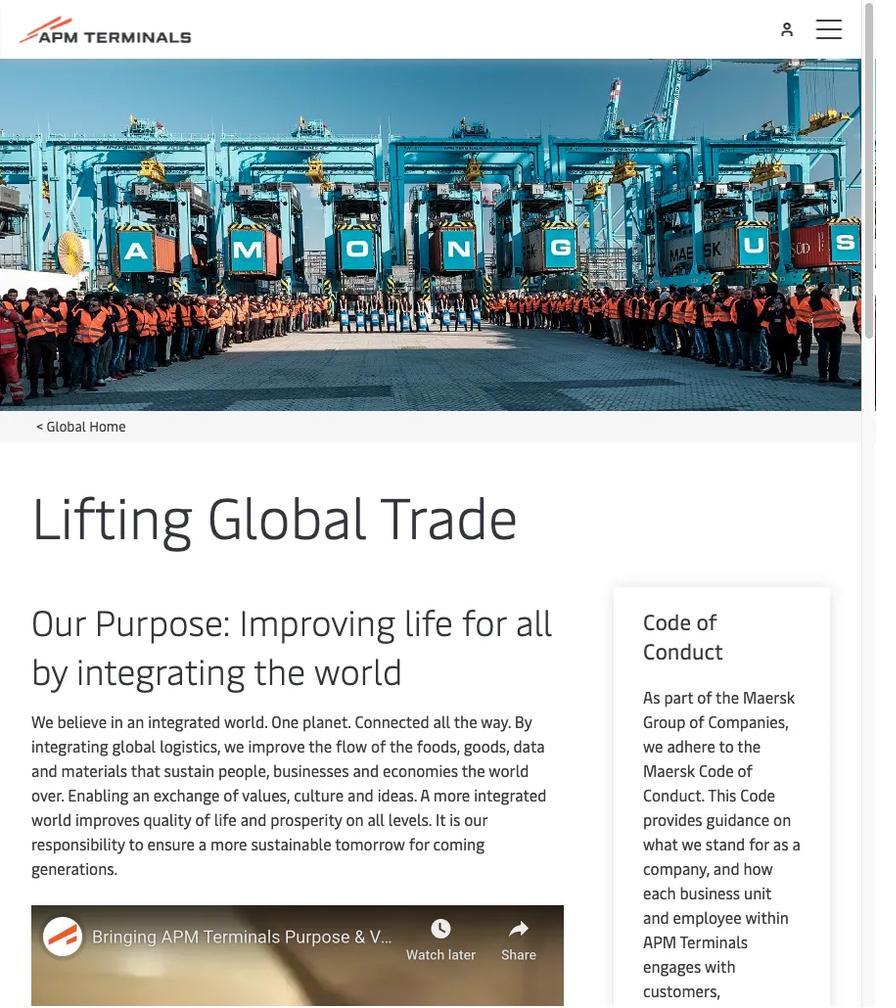 Task type: locate. For each thing, give the bounding box(es) containing it.
code
[[643, 607, 691, 636], [699, 760, 734, 781], [740, 784, 775, 806]]

global
[[46, 416, 86, 435], [207, 476, 367, 553]]

lifting global trade
[[31, 476, 518, 553]]

<
[[36, 416, 43, 435]]

integrated up logistics,
[[148, 711, 220, 732]]

on inside we believe in an integrated world. one planet. connected all the way. by integrating global logistics, we improve the flow of the foods, goods, data and materials that sustain people, businesses and economies the world over. enabling an exchange of values, culture and ideas. a more integrated world improves quality of life and prosperity on all levels. it is our responsibility to ensure a more sustainable tomorrow for coming generations.
[[346, 809, 364, 830]]

as
[[643, 687, 660, 708]]

part
[[664, 687, 693, 708]]

integrating inside we believe in an integrated world. one planet. connected all the way. by integrating global logistics, we improve the flow of the foods, goods, data and materials that sustain people, businesses and economies the world over. enabling an exchange of values, culture and ideas. a more integrated world improves quality of life and prosperity on all levels. it is our responsibility to ensure a more sustainable tomorrow for coming generations.
[[31, 736, 108, 757]]

company,
[[643, 858, 710, 879]]

0 vertical spatial more
[[433, 784, 470, 806]]

lifting
[[31, 476, 193, 553]]

code up the guidance
[[740, 784, 775, 806]]

one
[[271, 711, 299, 732]]

way.
[[481, 711, 511, 732]]

2 horizontal spatial code
[[740, 784, 775, 806]]

to down the companies,
[[719, 736, 734, 757]]

1 vertical spatial integrated
[[474, 784, 546, 806]]

maersk up conduct.
[[643, 760, 695, 781]]

data
[[513, 736, 545, 757]]

goods,
[[464, 736, 509, 757]]

by
[[515, 711, 532, 732]]

within
[[745, 907, 789, 928]]

1 vertical spatial maersk
[[643, 760, 695, 781]]

1 horizontal spatial world
[[314, 646, 403, 694]]

1 vertical spatial life
[[214, 809, 237, 830]]

to
[[719, 736, 734, 757], [129, 833, 144, 854]]

a right as
[[792, 833, 800, 854]]

life
[[404, 598, 453, 645], [214, 809, 237, 830]]

integrating
[[76, 646, 245, 694], [31, 736, 108, 757]]

1 vertical spatial to
[[129, 833, 144, 854]]

the
[[254, 646, 305, 694], [716, 687, 739, 708], [454, 711, 477, 732], [308, 736, 332, 757], [389, 736, 413, 757], [737, 736, 761, 757], [462, 760, 485, 781]]

1 horizontal spatial code
[[699, 760, 734, 781]]

and down values,
[[240, 809, 267, 830]]

with
[[705, 956, 735, 977]]

1 vertical spatial world
[[489, 760, 529, 781]]

stand
[[705, 833, 745, 854]]

our
[[464, 809, 487, 830]]

integrated
[[148, 711, 220, 732], [474, 784, 546, 806]]

on
[[346, 809, 364, 830], [773, 809, 791, 830]]

ideas.
[[377, 784, 417, 806]]

more right ensure at the left bottom of page
[[210, 833, 247, 854]]

coming
[[433, 833, 485, 854]]

maersk
[[743, 687, 795, 708], [643, 760, 695, 781]]

a
[[420, 784, 430, 806]]

of up adhere at the bottom of page
[[689, 711, 704, 732]]

1 horizontal spatial for
[[462, 598, 507, 645]]

by
[[31, 646, 67, 694]]

people,
[[218, 760, 269, 781]]

1 horizontal spatial global
[[207, 476, 367, 553]]

a right ensure at the left bottom of page
[[199, 833, 207, 854]]

0 horizontal spatial we
[[224, 736, 244, 757]]

over.
[[31, 784, 64, 806]]

for
[[462, 598, 507, 645], [409, 833, 429, 854], [749, 833, 769, 854]]

integrating down purpose:
[[76, 646, 245, 694]]

1 vertical spatial global
[[207, 476, 367, 553]]

1 horizontal spatial to
[[719, 736, 734, 757]]

code up conduct
[[643, 607, 691, 636]]

2 vertical spatial code
[[740, 784, 775, 806]]

of
[[696, 607, 717, 636], [697, 687, 712, 708], [689, 711, 704, 732], [371, 736, 386, 757], [738, 760, 753, 781], [224, 784, 239, 806], [195, 809, 210, 830]]

1 vertical spatial integrating
[[31, 736, 108, 757]]

we inside we believe in an integrated world. one planet. connected all the way. by integrating global logistics, we improve the flow of the foods, goods, data and materials that sustain people, businesses and economies the world over. enabling an exchange of values, culture and ideas. a more integrated world improves quality of life and prosperity on all levels. it is our responsibility to ensure a more sustainable tomorrow for coming generations.
[[224, 736, 244, 757]]

our
[[31, 598, 86, 645]]

of down people,
[[224, 784, 239, 806]]

0 horizontal spatial a
[[199, 833, 207, 854]]

1 horizontal spatial on
[[773, 809, 791, 830]]

an
[[127, 711, 144, 732], [133, 784, 150, 806]]

the up the companies,
[[716, 687, 739, 708]]

global
[[112, 736, 156, 757]]

more
[[433, 784, 470, 806], [210, 833, 247, 854]]

terminals
[[680, 931, 748, 952]]

we down group
[[643, 736, 663, 757]]

foods,
[[417, 736, 460, 757]]

world
[[314, 646, 403, 694], [489, 760, 529, 781], [31, 809, 72, 830]]

our purpose: improving life for all by integrating the world
[[31, 598, 553, 694]]

as
[[773, 833, 788, 854]]

for inside the as part of the maersk group of companies, we adhere to the maersk code of conduct. this code provides guidance on what we stand for as a company, and how each business unit and employee within apm terminals engages with customers,
[[749, 833, 769, 854]]

we
[[224, 736, 244, 757], [643, 736, 663, 757], [682, 833, 702, 854]]

world.
[[224, 711, 268, 732]]

0 vertical spatial maersk
[[743, 687, 795, 708]]

engages
[[643, 956, 701, 977]]

world up planet.
[[314, 646, 403, 694]]

in
[[111, 711, 123, 732]]

a
[[199, 833, 207, 854], [792, 833, 800, 854]]

0 horizontal spatial on
[[346, 809, 364, 830]]

2 vertical spatial world
[[31, 809, 72, 830]]

quality
[[143, 809, 191, 830]]

0 horizontal spatial code
[[643, 607, 691, 636]]

0 horizontal spatial world
[[31, 809, 72, 830]]

on up tomorrow
[[346, 809, 364, 830]]

2 horizontal spatial we
[[682, 833, 702, 854]]

0 vertical spatial to
[[719, 736, 734, 757]]

world down data
[[489, 760, 529, 781]]

an right in
[[127, 711, 144, 732]]

1 on from the left
[[346, 809, 364, 830]]

of inside the code of conduct
[[696, 607, 717, 636]]

world down "over."
[[31, 809, 72, 830]]

to left ensure at the left bottom of page
[[129, 833, 144, 854]]

1 vertical spatial more
[[210, 833, 247, 854]]

2 horizontal spatial all
[[516, 598, 553, 645]]

logistics,
[[160, 736, 221, 757]]

on up as
[[773, 809, 791, 830]]

1 vertical spatial code
[[699, 760, 734, 781]]

the down connected
[[389, 736, 413, 757]]

0 vertical spatial world
[[314, 646, 403, 694]]

the inside the our purpose: improving life for all by integrating the world
[[254, 646, 305, 694]]

2 vertical spatial all
[[367, 809, 385, 830]]

all
[[516, 598, 553, 645], [433, 711, 450, 732], [367, 809, 385, 830]]

1 horizontal spatial life
[[404, 598, 453, 645]]

2 a from the left
[[792, 833, 800, 854]]

1 vertical spatial all
[[433, 711, 450, 732]]

to inside the as part of the maersk group of companies, we adhere to the maersk code of conduct. this code provides guidance on what we stand for as a company, and how each business unit and employee within apm terminals engages with customers,
[[719, 736, 734, 757]]

0 vertical spatial integrating
[[76, 646, 245, 694]]

tomorrow
[[335, 833, 405, 854]]

this
[[708, 784, 736, 806]]

an down that
[[133, 784, 150, 806]]

1 horizontal spatial integrated
[[474, 784, 546, 806]]

1 horizontal spatial more
[[433, 784, 470, 806]]

0 vertical spatial integrated
[[148, 711, 220, 732]]

2 on from the left
[[773, 809, 791, 830]]

of down exchange
[[195, 809, 210, 830]]

a inside the as part of the maersk group of companies, we adhere to the maersk code of conduct. this code provides guidance on what we stand for as a company, and how each business unit and employee within apm terminals engages with customers,
[[792, 833, 800, 854]]

0 horizontal spatial more
[[210, 833, 247, 854]]

for inside the our purpose: improving life for all by integrating the world
[[462, 598, 507, 645]]

the up one
[[254, 646, 305, 694]]

as part of the maersk group of companies, we adhere to the maersk code of conduct. this code provides guidance on what we stand for as a company, and how each business unit and employee within apm terminals engages with customers,
[[643, 687, 800, 1007]]

adhere
[[667, 736, 715, 757]]

0 horizontal spatial to
[[129, 833, 144, 854]]

2 horizontal spatial for
[[749, 833, 769, 854]]

0 vertical spatial global
[[46, 416, 86, 435]]

more up is
[[433, 784, 470, 806]]

flow
[[336, 736, 367, 757]]

home
[[89, 416, 126, 435]]

code up this
[[699, 760, 734, 781]]

0 vertical spatial all
[[516, 598, 553, 645]]

maersk up the companies,
[[743, 687, 795, 708]]

believe
[[57, 711, 107, 732]]

the left "way."
[[454, 711, 477, 732]]

and
[[31, 760, 57, 781], [353, 760, 379, 781], [347, 784, 374, 806], [240, 809, 267, 830], [713, 858, 740, 879], [643, 907, 669, 928]]

1 a from the left
[[199, 833, 207, 854]]

we up people,
[[224, 736, 244, 757]]

1 horizontal spatial maersk
[[743, 687, 795, 708]]

0 horizontal spatial global
[[46, 416, 86, 435]]

0 vertical spatial code
[[643, 607, 691, 636]]

it
[[435, 809, 446, 830]]

is
[[449, 809, 460, 830]]

integrated up our
[[474, 784, 546, 806]]

the down the companies,
[[737, 736, 761, 757]]

values,
[[242, 784, 290, 806]]

integrating down believe
[[31, 736, 108, 757]]

0 horizontal spatial life
[[214, 809, 237, 830]]

0 vertical spatial life
[[404, 598, 453, 645]]

conduct
[[643, 636, 723, 665]]

global for home
[[46, 416, 86, 435]]

1 horizontal spatial a
[[792, 833, 800, 854]]

of up conduct
[[696, 607, 717, 636]]

we up company,
[[682, 833, 702, 854]]

0 horizontal spatial for
[[409, 833, 429, 854]]

and down stand
[[713, 858, 740, 879]]



Task type: vqa. For each thing, say whether or not it's contained in the screenshot.
< Inland Services Russia
no



Task type: describe. For each thing, give the bounding box(es) containing it.
group
[[643, 711, 686, 732]]

of right part
[[697, 687, 712, 708]]

0 horizontal spatial all
[[367, 809, 385, 830]]

sustainable
[[251, 833, 331, 854]]

and down flow
[[353, 760, 379, 781]]

< global home
[[36, 416, 126, 435]]

each
[[643, 882, 676, 903]]

guidance
[[706, 809, 770, 830]]

generations.
[[31, 858, 118, 879]]

global home link
[[46, 416, 126, 435]]

a inside we believe in an integrated world. one planet. connected all the way. by integrating global logistics, we improve the flow of the foods, goods, data and materials that sustain people, businesses and economies the world over. enabling an exchange of values, culture and ideas. a more integrated world improves quality of life and prosperity on all levels. it is our responsibility to ensure a more sustainable tomorrow for coming generations.
[[199, 833, 207, 854]]

trade
[[380, 476, 518, 553]]

ensure
[[147, 833, 195, 854]]

and down each
[[643, 907, 669, 928]]

code inside the code of conduct
[[643, 607, 691, 636]]

of down the companies,
[[738, 760, 753, 781]]

we
[[31, 711, 53, 732]]

prosperity
[[270, 809, 342, 830]]

conduct.
[[643, 784, 704, 806]]

companies,
[[708, 711, 788, 732]]

unit
[[744, 882, 771, 903]]

0 vertical spatial an
[[127, 711, 144, 732]]

1 horizontal spatial we
[[643, 736, 663, 757]]

provides
[[643, 809, 702, 830]]

to inside we believe in an integrated world. one planet. connected all the way. by integrating global logistics, we improve the flow of the foods, goods, data and materials that sustain people, businesses and economies the world over. enabling an exchange of values, culture and ideas. a more integrated world improves quality of life and prosperity on all levels. it is our responsibility to ensure a more sustainable tomorrow for coming generations.
[[129, 833, 144, 854]]

improve
[[248, 736, 305, 757]]

that
[[131, 760, 160, 781]]

0 horizontal spatial maersk
[[643, 760, 695, 781]]

world inside the our purpose: improving life for all by integrating the world
[[314, 646, 403, 694]]

purpose:
[[95, 598, 230, 645]]

apm terminals vado gateway launch image
[[0, 59, 861, 411]]

businesses
[[273, 760, 349, 781]]

the down planet.
[[308, 736, 332, 757]]

business
[[680, 882, 740, 903]]

improves
[[75, 809, 139, 830]]

of right flow
[[371, 736, 386, 757]]

life inside the our purpose: improving life for all by integrating the world
[[404, 598, 453, 645]]

improving
[[239, 598, 395, 645]]

all inside the our purpose: improving life for all by integrating the world
[[516, 598, 553, 645]]

employee
[[673, 907, 742, 928]]

2 horizontal spatial world
[[489, 760, 529, 781]]

exchange
[[153, 784, 220, 806]]

what
[[643, 833, 678, 854]]

and left ideas.
[[347, 784, 374, 806]]

1 horizontal spatial all
[[433, 711, 450, 732]]

0 horizontal spatial integrated
[[148, 711, 220, 732]]

connected
[[355, 711, 429, 732]]

we believe in an integrated world. one planet. connected all the way. by integrating global logistics, we improve the flow of the foods, goods, data and materials that sustain people, businesses and economies the world over. enabling an exchange of values, culture and ideas. a more integrated world improves quality of life and prosperity on all levels. it is our responsibility to ensure a more sustainable tomorrow for coming generations.
[[31, 711, 546, 879]]

sustain
[[164, 760, 214, 781]]

planet.
[[303, 711, 351, 732]]

life inside we believe in an integrated world. one planet. connected all the way. by integrating global logistics, we improve the flow of the foods, goods, data and materials that sustain people, businesses and economies the world over. enabling an exchange of values, culture and ideas. a more integrated world improves quality of life and prosperity on all levels. it is our responsibility to ensure a more sustainable tomorrow for coming generations.
[[214, 809, 237, 830]]

1 vertical spatial an
[[133, 784, 150, 806]]

how
[[743, 858, 773, 879]]

code of conduct
[[643, 607, 723, 665]]

apm
[[643, 931, 676, 952]]

on inside the as part of the maersk group of companies, we adhere to the maersk code of conduct. this code provides guidance on what we stand for as a company, and how each business unit and employee within apm terminals engages with customers,
[[773, 809, 791, 830]]

enabling
[[68, 784, 129, 806]]

materials
[[61, 760, 127, 781]]

culture
[[294, 784, 344, 806]]

the down goods,
[[462, 760, 485, 781]]

levels.
[[388, 809, 432, 830]]

and up "over."
[[31, 760, 57, 781]]

responsibility
[[31, 833, 125, 854]]

for inside we believe in an integrated world. one planet. connected all the way. by integrating global logistics, we improve the flow of the foods, goods, data and materials that sustain people, businesses and economies the world over. enabling an exchange of values, culture and ideas. a more integrated world improves quality of life and prosperity on all levels. it is our responsibility to ensure a more sustainable tomorrow for coming generations.
[[409, 833, 429, 854]]

global for trade
[[207, 476, 367, 553]]

integrating inside the our purpose: improving life for all by integrating the world
[[76, 646, 245, 694]]

economies
[[383, 760, 458, 781]]



